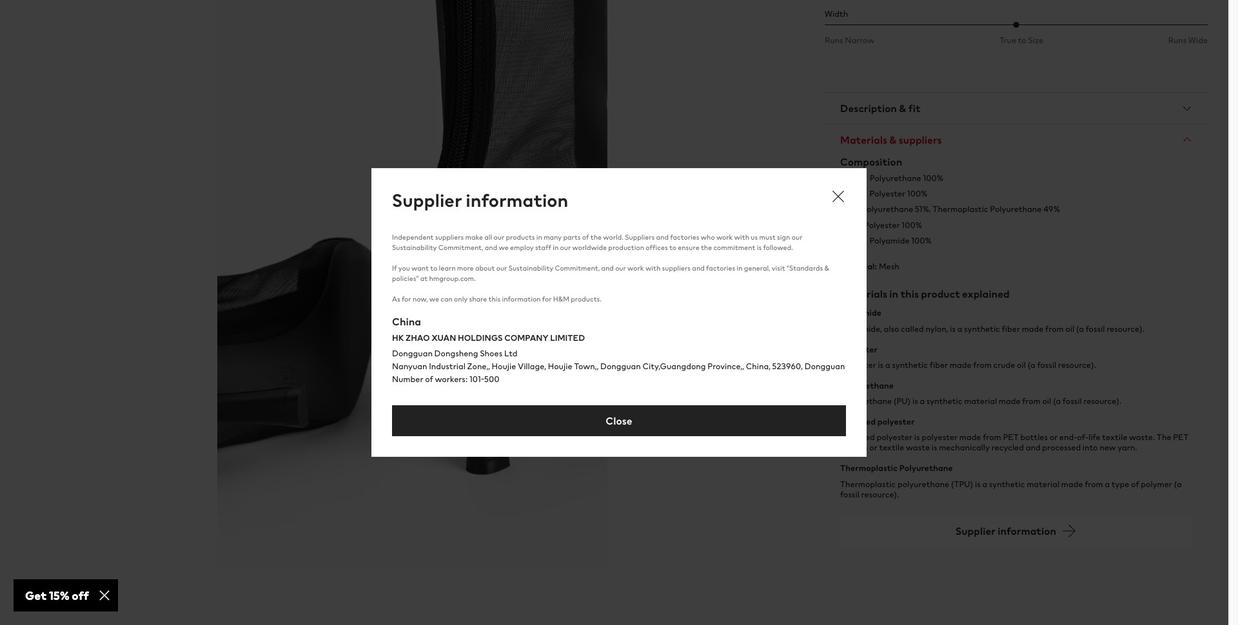 Task type: vqa. For each thing, say whether or not it's contained in the screenshot.
neckline,
no



Task type: locate. For each thing, give the bounding box(es) containing it.
commitment, inside independent suppliers make all our products in many parts of the world. suppliers and factories who work with us must sign our sustainability commitment, and we employ staff in our worldwide production offices to ensure the commitment is followed.
[[438, 242, 483, 253]]

supplier down (tpu)
[[956, 524, 996, 539]]

is up "polyurethane"
[[915, 432, 920, 444]]

fossil inside thermoplastic polyurethane thermoplastic polyurethane (tpu) is a synthetic material made from a type of polymer (a fossil resource).
[[840, 489, 860, 501]]

oil inside the polyester polyester is a synthetic fiber made from crude oil (a fossil resource).
[[1017, 359, 1026, 372]]

2 horizontal spatial suppliers
[[899, 132, 942, 148]]

1 vertical spatial of
[[425, 373, 433, 386]]

2 runs from the left
[[1169, 34, 1187, 46]]

2 vertical spatial thermoplastic
[[840, 478, 896, 491]]

a inside the polyester polyester is a synthetic fiber made from crude oil (a fossil resource).
[[886, 359, 891, 372]]

1 vertical spatial with
[[646, 263, 661, 273]]

made inside thermoplastic polyurethane thermoplastic polyurethane (tpu) is a synthetic material made from a type of polymer (a fossil resource).
[[1062, 478, 1083, 491]]

0 vertical spatial information
[[466, 187, 568, 213]]

material
[[964, 396, 997, 408], [1027, 478, 1060, 491]]

we inside independent suppliers make all our products in many parts of the world. suppliers and factories who work with us must sign our sustainability commitment, and we employ staff in our worldwide production offices to ensure the commitment is followed.
[[499, 242, 509, 253]]

synthetic inside the polyester polyester is a synthetic fiber made from crude oil (a fossil resource).
[[892, 359, 928, 372]]

1 horizontal spatial with
[[735, 232, 750, 242]]

to left the size
[[1018, 34, 1027, 46]]

a right 'nylon,' on the bottom of page
[[958, 323, 963, 335]]

1 horizontal spatial fiber
[[1002, 323, 1020, 335]]

(pu)
[[894, 396, 911, 408]]

polyamide up polyamide,
[[840, 307, 882, 320]]

0 horizontal spatial to
[[430, 263, 438, 273]]

0 horizontal spatial supplier information
[[392, 187, 568, 213]]

0 vertical spatial &
[[890, 132, 897, 148]]

in left the many
[[537, 232, 542, 242]]

hk
[[392, 332, 404, 344]]

thermoplastic left "polyurethane"
[[840, 478, 896, 491]]

or left the end-
[[1050, 432, 1058, 444]]

to left learn at the left top of the page
[[430, 263, 438, 273]]

information up products
[[466, 187, 568, 213]]

0 vertical spatial commitment,
[[438, 242, 483, 253]]

a right (pu) on the right bottom
[[920, 396, 925, 408]]

2 horizontal spatial dongguan
[[805, 361, 845, 373]]

1 vertical spatial upper:
[[840, 235, 867, 247]]

this left product
[[901, 287, 919, 302]]

1 horizontal spatial runs
[[1169, 34, 1187, 46]]

dongguan
[[392, 348, 433, 360], [600, 361, 641, 373], [805, 361, 845, 373]]

0 horizontal spatial textile
[[879, 442, 905, 454]]

1 horizontal spatial to
[[669, 242, 677, 253]]

in left general,
[[737, 263, 743, 273]]

with left us
[[735, 232, 750, 242]]

1 horizontal spatial material
[[1027, 478, 1060, 491]]

0 vertical spatial materials
[[840, 132, 888, 148]]

0 vertical spatial factories
[[670, 232, 699, 242]]

can
[[441, 294, 453, 304]]

1 vertical spatial sustainability
[[509, 263, 554, 273]]

and
[[656, 232, 669, 242], [485, 242, 497, 253], [601, 263, 614, 273], [692, 263, 705, 273], [1026, 442, 1041, 454]]

products.
[[571, 294, 602, 304]]

to
[[1018, 34, 1027, 46], [669, 242, 677, 253], [430, 263, 438, 273]]

& right "standards
[[825, 263, 829, 273]]

0 horizontal spatial with
[[646, 263, 661, 273]]

1 vertical spatial to
[[669, 242, 677, 253]]

fossil inside 'polyamide polyamide, also called nylon, is a synthetic fiber made from oil (a fossil resource).'
[[1086, 323, 1105, 335]]

oil inside polyurethane polyurethane (pu) is a synthetic material made from oil (a fossil resource).
[[1043, 396, 1052, 408]]

industrial
[[429, 361, 466, 373]]

number
[[392, 373, 423, 386]]

2 materials from the top
[[840, 287, 888, 302]]

2 upper: from the top
[[840, 235, 867, 247]]

world.
[[603, 232, 624, 242]]

bottles left waste
[[840, 442, 868, 454]]

we left employ
[[499, 242, 509, 253]]

suppliers down ensure
[[662, 263, 691, 273]]

oil
[[1066, 323, 1075, 335], [1017, 359, 1026, 372], [1043, 396, 1052, 408]]

for
[[402, 294, 411, 304], [542, 294, 552, 304]]

of right the parts
[[582, 232, 589, 242]]

commitment, up more
[[438, 242, 483, 253]]

made inside polyurethane polyurethane (pu) is a synthetic material made from oil (a fossil resource).
[[999, 396, 1021, 408]]

if
[[392, 263, 397, 273]]

1 vertical spatial material
[[1027, 478, 1060, 491]]

recycled
[[992, 442, 1024, 454]]

bottles left the end-
[[1021, 432, 1048, 444]]

is inside the polyester polyester is a synthetic fiber made from crude oil (a fossil resource).
[[878, 359, 884, 372]]

of inside china hk zhao xuan holdings company  limited dongguan dongsheng shoes ltd nanyuan industrial zone,, houjie village, houjie town,, dongguan city,guangdong province,, china, 523960, dongguan number of workers: 101-500
[[425, 373, 433, 386]]

of right number
[[425, 373, 433, 386]]

polyurethane up "polyurethane"
[[900, 463, 953, 475]]

synthetic inside polyurethane polyurethane (pu) is a synthetic material made from oil (a fossil resource).
[[927, 396, 963, 408]]

material inside polyurethane polyurethane (pu) is a synthetic material made from oil (a fossil resource).
[[964, 396, 997, 408]]

dongguan right 523960,
[[805, 361, 845, 373]]

in
[[537, 232, 542, 242], [553, 242, 559, 253], [737, 263, 743, 273], [890, 287, 899, 302]]

(a inside polyurethane polyurethane (pu) is a synthetic material made from oil (a fossil resource).
[[1053, 396, 1061, 408]]

0 horizontal spatial sustainability
[[392, 242, 437, 253]]

1 upper: from the top
[[840, 188, 867, 200]]

made inside recycled polyester recycled polyester is polyester made from pet bottles or end-of-life textile waste. the pet bottles or textile waste is mechanically recycled and processed into new yarn.
[[960, 432, 981, 444]]

2 vertical spatial of
[[1131, 478, 1139, 491]]

houjie left 'town,,'
[[548, 361, 572, 373]]

0 vertical spatial of
[[582, 232, 589, 242]]

a down also
[[886, 359, 891, 372]]

and down the worldwide
[[601, 263, 614, 273]]

1 vertical spatial commitment,
[[555, 263, 600, 273]]

2 horizontal spatial to
[[1018, 34, 1027, 46]]

0 horizontal spatial houjie
[[492, 361, 516, 373]]

&
[[890, 132, 897, 148], [825, 263, 829, 273]]

polyamide inside 'polyamide polyamide, also called nylon, is a synthetic fiber made from oil (a fossil resource).'
[[840, 307, 882, 320]]

0 horizontal spatial pet
[[1003, 432, 1019, 444]]

0 horizontal spatial supplier
[[392, 187, 462, 213]]

work down production
[[628, 263, 644, 273]]

runs
[[825, 34, 843, 46], [1169, 34, 1187, 46]]

is down polyamide,
[[878, 359, 884, 372]]

or left waste
[[870, 442, 878, 454]]

1 horizontal spatial oil
[[1043, 396, 1052, 408]]

0 horizontal spatial work
[[628, 263, 644, 273]]

0 horizontal spatial runs
[[825, 34, 843, 46]]

holdings
[[458, 332, 503, 344]]

and down ensure
[[692, 263, 705, 273]]

factories down "commitment"
[[706, 263, 735, 273]]

suppliers up 'polyurethane 100%'
[[899, 132, 942, 148]]

for right the as
[[402, 294, 411, 304]]

synthetic right (pu) on the right bottom
[[927, 396, 963, 408]]

the left world.
[[591, 232, 602, 242]]

village,
[[518, 361, 546, 373]]

0 horizontal spatial material
[[964, 396, 997, 408]]

(a inside thermoplastic polyurethane thermoplastic polyurethane (tpu) is a synthetic material made from a type of polymer (a fossil resource).
[[1174, 478, 1182, 491]]

commitment, down the worldwide
[[555, 263, 600, 273]]

1 horizontal spatial houjie
[[548, 361, 572, 373]]

0 vertical spatial supplier information
[[392, 187, 568, 213]]

supplier up independent
[[392, 187, 462, 213]]

dongguan right 'town,,'
[[600, 361, 641, 373]]

1 horizontal spatial textile
[[1103, 432, 1128, 444]]

is right 'nylon,' on the bottom of page
[[950, 323, 956, 335]]

101-
[[469, 373, 484, 386]]

upper: for upper:
[[840, 235, 867, 247]]

1 horizontal spatial of
[[582, 232, 589, 242]]

textile left waste
[[879, 442, 905, 454]]

factories inside independent suppliers make all our products in many parts of the world. suppliers and factories who work with us must sign our sustainability commitment, and we employ staff in our worldwide production offices to ensure the commitment is followed.
[[670, 232, 699, 242]]

polyurethane left 49%
[[990, 203, 1042, 216]]

sustainability down employ
[[509, 263, 554, 273]]

to inside if you want to learn more about our sustainability commitment, and our work with suppliers and factories in general, visit "standards & policies" at hmgroup.com.
[[430, 263, 438, 273]]

0 vertical spatial upper:
[[840, 188, 867, 200]]

0 horizontal spatial suppliers
[[435, 232, 464, 242]]

in down mesh
[[890, 287, 899, 302]]

yarn.
[[1118, 442, 1138, 454]]

0 vertical spatial with
[[735, 232, 750, 242]]

upper: down lining:
[[840, 188, 867, 200]]

1 horizontal spatial supplier information
[[956, 524, 1057, 539]]

recycled polyester recycled polyester is polyester made from pet bottles or end-of-life textile waste. the pet bottles or textile waste is mechanically recycled and processed into new yarn.
[[840, 416, 1189, 454]]

dongsheng
[[434, 348, 478, 360]]

0 vertical spatial to
[[1018, 34, 1027, 46]]

material down crude
[[964, 396, 997, 408]]

pet up thermoplastic polyurethane thermoplastic polyurethane (tpu) is a synthetic material made from a type of polymer (a fossil resource).
[[1003, 432, 1019, 444]]

& up composition
[[890, 132, 897, 148]]

0 horizontal spatial fiber
[[930, 359, 948, 372]]

0 horizontal spatial of
[[425, 373, 433, 386]]

we
[[499, 242, 509, 253], [429, 294, 439, 304]]

in inside if you want to learn more about our sustainability commitment, and our work with suppliers and factories in general, visit "standards & policies" at hmgroup.com.
[[737, 263, 743, 273]]

1 vertical spatial factories
[[706, 263, 735, 273]]

runs left narrow
[[825, 34, 843, 46]]

0 horizontal spatial this
[[489, 294, 501, 304]]

2 houjie from the left
[[548, 361, 572, 373]]

a
[[958, 323, 963, 335], [886, 359, 891, 372], [920, 396, 925, 408], [983, 478, 988, 491], [1105, 478, 1110, 491]]

oil for from
[[1043, 396, 1052, 408]]

with inside independent suppliers make all our products in many parts of the world. suppliers and factories who work with us must sign our sustainability commitment, and we employ staff in our worldwide production offices to ensure the commitment is followed.
[[735, 232, 750, 242]]

into
[[1083, 442, 1098, 454]]

1 vertical spatial materials
[[840, 287, 888, 302]]

and right 'suppliers' on the right of page
[[656, 232, 669, 242]]

0 horizontal spatial for
[[402, 294, 411, 304]]

1 horizontal spatial bottles
[[1021, 432, 1048, 444]]

of-
[[1077, 432, 1089, 444]]

is left followed.
[[757, 242, 762, 253]]

0 horizontal spatial factories
[[670, 232, 699, 242]]

commitment,
[[438, 242, 483, 253], [555, 263, 600, 273]]

runs for runs wide
[[1169, 34, 1187, 46]]

polyamide
[[870, 235, 910, 247], [840, 307, 882, 320]]

1 horizontal spatial work
[[717, 232, 733, 242]]

0 vertical spatial we
[[499, 242, 509, 253]]

all
[[485, 232, 492, 242]]

1 runs from the left
[[825, 34, 843, 46]]

sole:
[[840, 203, 859, 216]]

2 vertical spatial information
[[998, 524, 1057, 539]]

is right (tpu)
[[975, 478, 981, 491]]

2 horizontal spatial of
[[1131, 478, 1139, 491]]

polyester
[[878, 416, 915, 428], [877, 432, 913, 444], [922, 432, 958, 444]]

materials up composition
[[840, 132, 888, 148]]

is right (pu) on the right bottom
[[913, 396, 918, 408]]

of right type
[[1131, 478, 1139, 491]]

we left "can"
[[429, 294, 439, 304]]

houjie down ltd
[[492, 361, 516, 373]]

factories left who
[[670, 232, 699, 242]]

upper: up material:
[[840, 235, 867, 247]]

information up company
[[502, 294, 541, 304]]

1 horizontal spatial sustainability
[[509, 263, 554, 273]]

of inside independent suppliers make all our products in many parts of the world. suppliers and factories who work with us must sign our sustainability commitment, and we employ staff in our worldwide production offices to ensure the commitment is followed.
[[582, 232, 589, 242]]

must
[[760, 232, 776, 242]]

suppliers left make
[[435, 232, 464, 242]]

2 vertical spatial to
[[430, 263, 438, 273]]

materials inside dropdown button
[[840, 132, 888, 148]]

1 horizontal spatial we
[[499, 242, 509, 253]]

factories
[[670, 232, 699, 242], [706, 263, 735, 273]]

thermoplastic
[[933, 203, 989, 216], [840, 463, 898, 475], [840, 478, 896, 491]]

1 horizontal spatial factories
[[706, 263, 735, 273]]

with down the offices
[[646, 263, 661, 273]]

oil for crude
[[1017, 359, 1026, 372]]

1 vertical spatial &
[[825, 263, 829, 273]]

0 horizontal spatial commitment,
[[438, 242, 483, 253]]

0 vertical spatial suppliers
[[899, 132, 942, 148]]

0 vertical spatial oil
[[1066, 323, 1075, 335]]

thermoplastic up "polyurethane"
[[840, 463, 898, 475]]

0 vertical spatial work
[[717, 232, 733, 242]]

to left ensure
[[669, 242, 677, 253]]

wide
[[1189, 34, 1208, 46]]

upper: polyester 100% sole: polyurethane 51%, thermoplastic polyurethane 49% polyester 100%
[[840, 188, 1060, 231]]

made
[[1022, 323, 1044, 335], [950, 359, 972, 372], [999, 396, 1021, 408], [960, 432, 981, 444], [1062, 478, 1083, 491]]

1 horizontal spatial suppliers
[[662, 263, 691, 273]]

information down thermoplastic polyurethane thermoplastic polyurethane (tpu) is a synthetic material made from a type of polymer (a fossil resource).
[[998, 524, 1057, 539]]

0 horizontal spatial &
[[825, 263, 829, 273]]

or
[[1050, 432, 1058, 444], [870, 442, 878, 454]]

upper: inside the upper: polyester 100% sole: polyurethane 51%, thermoplastic polyurethane 49% polyester 100%
[[840, 188, 867, 200]]

suppliers inside dropdown button
[[899, 132, 942, 148]]

supplier information down thermoplastic polyurethane thermoplastic polyurethane (tpu) is a synthetic material made from a type of polymer (a fossil resource).
[[956, 524, 1057, 539]]

1 horizontal spatial for
[[542, 294, 552, 304]]

pet right the
[[1173, 432, 1189, 444]]

fiber
[[1002, 323, 1020, 335], [930, 359, 948, 372]]

1 vertical spatial recycled
[[840, 432, 875, 444]]

"standards
[[787, 263, 823, 273]]

material: mesh
[[840, 261, 900, 273]]

fiber inside 'polyamide polyamide, also called nylon, is a synthetic fiber made from oil (a fossil resource).'
[[1002, 323, 1020, 335]]

synthetic inside 'polyamide polyamide, also called nylon, is a synthetic fiber made from oil (a fossil resource).'
[[964, 323, 1000, 335]]

synthetic down recycled
[[989, 478, 1025, 491]]

2 pet from the left
[[1173, 432, 1189, 444]]

this right share
[[489, 294, 501, 304]]

upper:
[[840, 188, 867, 200], [840, 235, 867, 247]]

fiber down 'nylon,' on the bottom of page
[[930, 359, 948, 372]]

2 vertical spatial suppliers
[[662, 263, 691, 273]]

0 vertical spatial material
[[964, 396, 997, 408]]

worldwide
[[572, 242, 607, 253]]

houjie
[[492, 361, 516, 373], [548, 361, 572, 373]]

polymer
[[1141, 478, 1173, 491]]

0 vertical spatial thermoplastic
[[933, 203, 989, 216]]

0 vertical spatial supplier
[[392, 187, 462, 213]]

polyamide polyamide, also called nylon, is a synthetic fiber made from oil (a fossil resource).
[[840, 307, 1145, 335]]

0 horizontal spatial oil
[[1017, 359, 1026, 372]]

textile
[[1103, 432, 1128, 444], [879, 442, 905, 454]]

1 vertical spatial we
[[429, 294, 439, 304]]

employ
[[510, 242, 534, 253]]

for left the h&m
[[542, 294, 552, 304]]

the right ensure
[[701, 242, 712, 253]]

parts
[[563, 232, 581, 242]]

supplier information up make
[[392, 187, 568, 213]]

sustainability up want
[[392, 242, 437, 253]]

0 vertical spatial fiber
[[1002, 323, 1020, 335]]

a left type
[[1105, 478, 1110, 491]]

materials for materials in this product explained
[[840, 287, 888, 302]]

synthetic
[[964, 323, 1000, 335], [892, 359, 928, 372], [927, 396, 963, 408], [989, 478, 1025, 491]]

1 horizontal spatial or
[[1050, 432, 1058, 444]]

1 horizontal spatial the
[[701, 242, 712, 253]]

of
[[582, 232, 589, 242], [425, 373, 433, 386], [1131, 478, 1139, 491]]

commitment
[[714, 242, 756, 253]]

1 vertical spatial supplier
[[956, 524, 996, 539]]

2 horizontal spatial oil
[[1066, 323, 1075, 335]]

our down production
[[615, 263, 626, 273]]

fossil
[[1086, 323, 1105, 335], [1037, 359, 1057, 372], [1063, 396, 1082, 408], [840, 489, 860, 501]]

work right who
[[717, 232, 733, 242]]

1 vertical spatial oil
[[1017, 359, 1026, 372]]

1 horizontal spatial supplier
[[956, 524, 996, 539]]

0 vertical spatial recycled
[[840, 416, 876, 428]]

1 horizontal spatial this
[[901, 287, 919, 302]]

1 vertical spatial supplier information
[[956, 524, 1057, 539]]

1 houjie from the left
[[492, 361, 516, 373]]

materials down material:
[[840, 287, 888, 302]]

lining:
[[840, 172, 867, 184]]

new
[[1100, 442, 1116, 454]]

523960,
[[772, 361, 803, 373]]

sustainability
[[392, 242, 437, 253], [509, 263, 554, 273]]

synthetic down called
[[892, 359, 928, 372]]

resource). inside polyurethane polyurethane (pu) is a synthetic material made from oil (a fossil resource).
[[1084, 396, 1122, 408]]

1 horizontal spatial pet
[[1173, 432, 1189, 444]]

workers:
[[435, 373, 468, 386]]

a inside polyurethane polyurethane (pu) is a synthetic material made from oil (a fossil resource).
[[920, 396, 925, 408]]

town,,
[[574, 361, 599, 373]]

runs left wide
[[1169, 34, 1187, 46]]

1 horizontal spatial commitment,
[[555, 263, 600, 273]]

1 vertical spatial work
[[628, 263, 644, 273]]

materials for materials & suppliers
[[840, 132, 888, 148]]

supplier information inside dialog
[[392, 187, 568, 213]]

material:
[[840, 261, 877, 273]]

supplier
[[392, 187, 462, 213], [956, 524, 996, 539]]

1 materials from the top
[[840, 132, 888, 148]]

1 vertical spatial suppliers
[[435, 232, 464, 242]]

polyamide up mesh
[[870, 235, 910, 247]]

only
[[454, 294, 468, 304]]

dongguan up nanyuan
[[392, 348, 433, 360]]

fiber up crude
[[1002, 323, 1020, 335]]

1 vertical spatial polyamide
[[840, 307, 882, 320]]

from
[[1046, 323, 1064, 335], [973, 359, 992, 372], [1022, 396, 1041, 408], [983, 432, 1002, 444], [1085, 478, 1103, 491]]

1 horizontal spatial &
[[890, 132, 897, 148]]

bottles
[[1021, 432, 1048, 444], [840, 442, 868, 454]]

material down processed
[[1027, 478, 1060, 491]]

our right staff
[[560, 242, 571, 253]]

composition
[[840, 154, 903, 170]]

and right recycled
[[1026, 442, 1041, 454]]

our right sign
[[792, 232, 803, 242]]

textile right life in the bottom right of the page
[[1103, 432, 1128, 444]]

thermoplastic inside the upper: polyester 100% sole: polyurethane 51%, thermoplastic polyurethane 49% polyester 100%
[[933, 203, 989, 216]]

sustainability inside independent suppliers make all our products in many parts of the world. suppliers and factories who work with us must sign our sustainability commitment, and we employ staff in our worldwide production offices to ensure the commitment is followed.
[[392, 242, 437, 253]]

1 vertical spatial fiber
[[930, 359, 948, 372]]

thermoplastic right 51%,
[[933, 203, 989, 216]]

synthetic up the polyester polyester is a synthetic fiber made from crude oil (a fossil resource).
[[964, 323, 1000, 335]]



Task type: describe. For each thing, give the bounding box(es) containing it.
followed.
[[763, 242, 793, 253]]

1 pet from the left
[[1003, 432, 1019, 444]]

mesh sock boots - black - ladies | h&m us 7 image
[[217, 0, 608, 570]]

the
[[1157, 432, 1172, 444]]

2 for from the left
[[542, 294, 552, 304]]

materials in this product explained
[[840, 287, 1010, 302]]

staff
[[535, 242, 551, 253]]

resource). inside 'polyamide polyamide, also called nylon, is a synthetic fiber made from oil (a fossil resource).'
[[1107, 323, 1145, 335]]

runs wide
[[1169, 34, 1208, 46]]

500
[[484, 373, 500, 386]]

is right waste
[[932, 442, 938, 454]]

supplier information dialog
[[372, 168, 867, 457]]

material inside thermoplastic polyurethane thermoplastic polyurethane (tpu) is a synthetic material made from a type of polymer (a fossil resource).
[[1027, 478, 1060, 491]]

this inside supplier information dialog
[[489, 294, 501, 304]]

work inside if you want to learn more about our sustainability commitment, and our work with suppliers and factories in general, visit "standards & policies" at hmgroup.com.
[[628, 263, 644, 273]]

synthetic inside thermoplastic polyurethane thermoplastic polyurethane (tpu) is a synthetic material made from a type of polymer (a fossil resource).
[[989, 478, 1025, 491]]

nanyuan
[[392, 361, 427, 373]]

called
[[901, 323, 924, 335]]

china hk zhao xuan holdings company  limited dongguan dongsheng shoes ltd nanyuan industrial zone,, houjie village, houjie town,, dongguan city,guangdong province,, china, 523960, dongguan number of workers: 101-500
[[392, 314, 845, 386]]

with inside if you want to learn more about our sustainability commitment, and our work with suppliers and factories in general, visit "standards & policies" at hmgroup.com.
[[646, 263, 661, 273]]

thermoplastic polyurethane thermoplastic polyurethane (tpu) is a synthetic material made from a type of polymer (a fossil resource).
[[840, 463, 1182, 501]]

2 recycled from the top
[[840, 432, 875, 444]]

1 vertical spatial information
[[502, 294, 541, 304]]

polyamide,
[[840, 323, 882, 335]]

general,
[[744, 263, 770, 273]]

h&m
[[553, 294, 570, 304]]

true to size
[[1000, 34, 1044, 46]]

us
[[751, 232, 758, 242]]

sign
[[777, 232, 790, 242]]

independent
[[392, 232, 434, 242]]

0 horizontal spatial bottles
[[840, 442, 868, 454]]

who
[[701, 232, 715, 242]]

1 for from the left
[[402, 294, 411, 304]]

1 vertical spatial thermoplastic
[[840, 463, 898, 475]]

hmgroup.com.
[[429, 273, 476, 284]]

make
[[465, 232, 483, 242]]

supplier inside dialog
[[392, 187, 462, 213]]

now,
[[413, 294, 428, 304]]

independent suppliers make all our products in many parts of the world. suppliers and factories who work with us must sign our sustainability commitment, and we employ staff in our worldwide production offices to ensure the commitment is followed.
[[392, 232, 803, 253]]

want
[[412, 263, 429, 273]]

oil inside 'polyamide polyamide, also called nylon, is a synthetic fiber made from oil (a fossil resource).'
[[1066, 323, 1075, 335]]

size
[[1028, 34, 1044, 46]]

runs narrow
[[825, 34, 875, 46]]

of inside thermoplastic polyurethane thermoplastic polyurethane (tpu) is a synthetic material made from a type of polymer (a fossil resource).
[[1131, 478, 1139, 491]]

many
[[544, 232, 562, 242]]

from inside thermoplastic polyurethane thermoplastic polyurethane (tpu) is a synthetic material made from a type of polymer (a fossil resource).
[[1085, 478, 1103, 491]]

end-
[[1060, 432, 1077, 444]]

from inside 'polyamide polyamide, also called nylon, is a synthetic fiber made from oil (a fossil resource).'
[[1046, 323, 1064, 335]]

offices
[[646, 242, 668, 253]]

close
[[606, 413, 633, 429]]

upper: for upper: polyester 100% sole: polyurethane 51%, thermoplastic polyurethane 49% polyester 100%
[[840, 188, 867, 200]]

crude
[[994, 359, 1016, 372]]

ensure
[[678, 242, 700, 253]]

is inside independent suppliers make all our products in many parts of the world. suppliers and factories who work with us must sign our sustainability commitment, and we employ staff in our worldwide production offices to ensure the commitment is followed.
[[757, 242, 762, 253]]

explained
[[962, 287, 1010, 302]]

1 horizontal spatial dongguan
[[600, 361, 641, 373]]

polyurethane
[[898, 478, 949, 491]]

is inside thermoplastic polyurethane thermoplastic polyurethane (tpu) is a synthetic material made from a type of polymer (a fossil resource).
[[975, 478, 981, 491]]

production
[[608, 242, 644, 253]]

product
[[921, 287, 960, 302]]

made inside 'polyamide polyamide, also called nylon, is a synthetic fiber made from oil (a fossil resource).'
[[1022, 323, 1044, 335]]

fossil inside the polyester polyester is a synthetic fiber made from crude oil (a fossil resource).
[[1037, 359, 1057, 372]]

close button
[[392, 406, 846, 437]]

share
[[469, 294, 487, 304]]

1 recycled from the top
[[840, 416, 876, 428]]

polyurethane up polyamide 100%
[[862, 203, 914, 216]]

in right staff
[[553, 242, 559, 253]]

0 horizontal spatial we
[[429, 294, 439, 304]]

more
[[457, 263, 474, 273]]

polyurethane down composition
[[870, 172, 922, 184]]

fiber inside the polyester polyester is a synthetic fiber made from crude oil (a fossil resource).
[[930, 359, 948, 372]]

supplier inside button
[[956, 524, 996, 539]]

0 horizontal spatial dongguan
[[392, 348, 433, 360]]

to inside independent suppliers make all our products in many parts of the world. suppliers and factories who work with us must sign our sustainability commitment, and we employ staff in our worldwide production offices to ensure the commitment is followed.
[[669, 242, 677, 253]]

life
[[1089, 432, 1101, 444]]

materials & suppliers
[[840, 132, 942, 148]]

xuan
[[432, 332, 456, 344]]

a inside 'polyamide polyamide, also called nylon, is a synthetic fiber made from oil (a fossil resource).'
[[958, 323, 963, 335]]

polyurethane 100%
[[870, 172, 944, 184]]

mechanically
[[939, 442, 990, 454]]

sustainability inside if you want to learn more about our sustainability commitment, and our work with suppliers and factories in general, visit "standards & policies" at hmgroup.com.
[[509, 263, 554, 273]]

supplier information button
[[840, 516, 1193, 547]]

a right (tpu)
[[983, 478, 988, 491]]

shoes
[[480, 348, 503, 360]]

is inside 'polyamide polyamide, also called nylon, is a synthetic fiber made from oil (a fossil resource).'
[[950, 323, 956, 335]]

polyamide 100%
[[870, 235, 932, 247]]

also
[[884, 323, 899, 335]]

polyamide for polyamide 100%
[[870, 235, 910, 247]]

products
[[506, 232, 535, 242]]

work inside independent suppliers make all our products in many parts of the world. suppliers and factories who work with us must sign our sustainability commitment, and we employ staff in our worldwide production offices to ensure the commitment is followed.
[[717, 232, 733, 242]]

ltd
[[504, 348, 518, 360]]

polyurethane polyurethane (pu) is a synthetic material made from oil (a fossil resource).
[[840, 380, 1122, 408]]

is inside polyurethane polyurethane (pu) is a synthetic material made from oil (a fossil resource).
[[913, 396, 918, 408]]

suppliers inside if you want to learn more about our sustainability commitment, and our work with suppliers and factories in general, visit "standards & policies" at hmgroup.com.
[[662, 263, 691, 273]]

learn
[[439, 263, 456, 273]]

type
[[1112, 478, 1130, 491]]

& inside if you want to learn more about our sustainability commitment, and our work with suppliers and factories in general, visit "standards & policies" at hmgroup.com.
[[825, 263, 829, 273]]

suppliers
[[625, 232, 655, 242]]

polyester polyester is a synthetic fiber made from crude oil (a fossil resource).
[[840, 344, 1096, 372]]

you
[[398, 263, 410, 273]]

0 horizontal spatial the
[[591, 232, 602, 242]]

at
[[420, 273, 428, 284]]

commitment, inside if you want to learn more about our sustainability commitment, and our work with suppliers and factories in general, visit "standards & policies" at hmgroup.com.
[[555, 263, 600, 273]]

0 horizontal spatial or
[[870, 442, 878, 454]]

information inside button
[[998, 524, 1057, 539]]

zone,,
[[467, 361, 490, 373]]

suppliers inside independent suppliers make all our products in many parts of the world. suppliers and factories who work with us must sign our sustainability commitment, and we employ staff in our worldwide production offices to ensure the commitment is followed.
[[435, 232, 464, 242]]

province,,
[[708, 361, 744, 373]]

runs for runs narrow
[[825, 34, 843, 46]]

made inside the polyester polyester is a synthetic fiber made from crude oil (a fossil resource).
[[950, 359, 972, 372]]

as for now, we can only share this information for h&m products.
[[392, 294, 602, 304]]

and right make
[[485, 242, 497, 253]]

(a inside the polyester polyester is a synthetic fiber made from crude oil (a fossil resource).
[[1028, 359, 1036, 372]]

about
[[475, 263, 495, 273]]

china
[[392, 314, 421, 329]]

our right about
[[496, 263, 507, 273]]

polyurethane left (pu) on the right bottom
[[840, 396, 892, 408]]

49%
[[1044, 203, 1060, 216]]

and inside recycled polyester recycled polyester is polyester made from pet bottles or end-of-life textile waste. the pet bottles or textile waste is mechanically recycled and processed into new yarn.
[[1026, 442, 1041, 454]]

if you want to learn more about our sustainability commitment, and our work with suppliers and factories in general, visit "standards & policies" at hmgroup.com.
[[392, 263, 829, 284]]

from inside the polyester polyester is a synthetic fiber made from crude oil (a fossil resource).
[[973, 359, 992, 372]]

& inside dropdown button
[[890, 132, 897, 148]]

supplier information inside button
[[956, 524, 1057, 539]]

materials & suppliers button
[[825, 124, 1208, 155]]

51%,
[[915, 203, 931, 216]]

as
[[392, 294, 400, 304]]

resource). inside the polyester polyester is a synthetic fiber made from crude oil (a fossil resource).
[[1058, 359, 1096, 372]]

processed
[[1043, 442, 1081, 454]]

waste.
[[1129, 432, 1155, 444]]

resource). inside thermoplastic polyurethane thermoplastic polyurethane (tpu) is a synthetic material made from a type of polymer (a fossil resource).
[[861, 489, 899, 501]]

polyurethane up (pu) on the right bottom
[[840, 380, 894, 392]]

polyamide for polyamide polyamide, also called nylon, is a synthetic fiber made from oil (a fossil resource).
[[840, 307, 882, 320]]

fossil inside polyurethane polyurethane (pu) is a synthetic material made from oil (a fossil resource).
[[1063, 396, 1082, 408]]

from inside recycled polyester recycled polyester is polyester made from pet bottles or end-of-life textile waste. the pet bottles or textile waste is mechanically recycled and processed into new yarn.
[[983, 432, 1002, 444]]

nylon,
[[926, 323, 948, 335]]

polyurethane inside thermoplastic polyurethane thermoplastic polyurethane (tpu) is a synthetic material made from a type of polymer (a fossil resource).
[[900, 463, 953, 475]]

width
[[825, 8, 848, 20]]

visit
[[772, 263, 785, 273]]

limited
[[550, 332, 585, 344]]

our right all
[[494, 232, 505, 242]]

city,guangdong
[[643, 361, 706, 373]]

(a inside 'polyamide polyamide, also called nylon, is a synthetic fiber made from oil (a fossil resource).'
[[1076, 323, 1084, 335]]

from inside polyurethane polyurethane (pu) is a synthetic material made from oil (a fossil resource).
[[1022, 396, 1041, 408]]

factories inside if you want to learn more about our sustainability commitment, and our work with suppliers and factories in general, visit "standards & policies" at hmgroup.com.
[[706, 263, 735, 273]]



